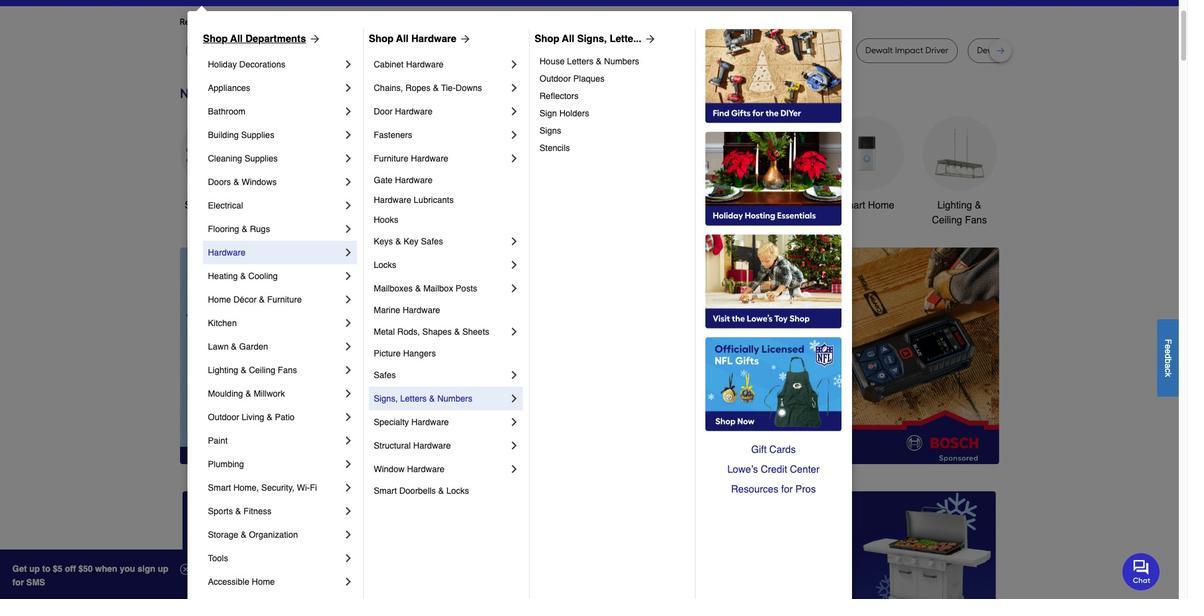 Task type: describe. For each thing, give the bounding box(es) containing it.
f
[[1164, 339, 1174, 344]]

resources for pros
[[731, 484, 816, 495]]

shop all signs, lette... link
[[535, 32, 657, 46]]

mailboxes
[[374, 283, 413, 293]]

smart home, security, wi-fi link
[[208, 476, 342, 499]]

gift cards link
[[706, 440, 842, 460]]

1 e from the top
[[1164, 344, 1174, 349]]

numbers for house letters & numbers
[[604, 56, 639, 66]]

chevron right image for locks
[[508, 259, 521, 271]]

specialty hardware link
[[374, 410, 508, 434]]

3 impact from the left
[[895, 45, 924, 56]]

locks inside smart doorbells & locks link
[[447, 486, 469, 496]]

cleaning supplies link
[[208, 147, 342, 170]]

fi
[[310, 483, 317, 493]]

1 vertical spatial lighting & ceiling fans link
[[208, 358, 342, 382]]

gate hardware link
[[374, 170, 521, 190]]

dewalt for dewalt drill
[[711, 45, 738, 56]]

window hardware
[[374, 464, 445, 474]]

you
[[120, 564, 135, 574]]

signs, letters & numbers
[[374, 394, 473, 404]]

arrow right image for shop all departments
[[306, 33, 321, 45]]

for up departments
[[279, 17, 291, 27]]

décor
[[233, 295, 257, 305]]

keys
[[374, 236, 393, 246]]

keys & key safes link
[[374, 230, 508, 253]]

deals
[[224, 200, 249, 211]]

sports
[[208, 506, 233, 516]]

moulding & millwork
[[208, 389, 285, 399]]

chevron right image for building supplies
[[342, 129, 355, 141]]

structural
[[374, 441, 411, 451]]

holiday
[[208, 59, 237, 69]]

cleaning supplies
[[208, 153, 278, 163]]

1 horizontal spatial signs,
[[577, 33, 607, 45]]

shop these last-minute gifts. $99 or less. quantities are limited and won't last. image
[[180, 248, 380, 464]]

get up to 2 free select tools or batteries when you buy 1 with select purchases. image
[[182, 491, 441, 599]]

when
[[95, 564, 117, 574]]

1 horizontal spatial tools
[[391, 200, 414, 211]]

more suggestions for you link
[[317, 16, 427, 28]]

a
[[1164, 363, 1174, 368]]

furniture hardware
[[374, 153, 448, 163]]

home décor & furniture
[[208, 295, 302, 305]]

sign
[[540, 108, 557, 118]]

shapes
[[422, 327, 452, 337]]

chevron right image for door hardware
[[508, 105, 521, 118]]

scroll to item #5 image
[[758, 442, 787, 447]]

1 vertical spatial signs,
[[374, 394, 398, 404]]

fans inside lighting & ceiling fans
[[965, 215, 987, 226]]

storage & organization
[[208, 530, 298, 540]]

metal
[[374, 327, 395, 337]]

bit for impact driver bit
[[549, 45, 559, 56]]

storage & organization link
[[208, 523, 342, 547]]

chevron right image for structural hardware
[[508, 439, 521, 452]]

mailboxes & mailbox posts link
[[374, 277, 508, 300]]

off
[[65, 564, 76, 574]]

plaques
[[573, 74, 605, 84]]

0 horizontal spatial lighting
[[208, 365, 238, 375]]

shop all hardware
[[369, 33, 457, 45]]

1 vertical spatial safes
[[374, 370, 396, 380]]

chevron right image for home décor & furniture
[[342, 293, 355, 306]]

appliances link
[[208, 76, 342, 100]]

outdoor tools & equipment
[[646, 200, 717, 226]]

house
[[540, 56, 565, 66]]

arrow right image for shop all hardware
[[457, 33, 471, 45]]

sign holders link
[[540, 105, 686, 122]]

lawn & garden link
[[208, 335, 342, 358]]

heating
[[208, 271, 238, 281]]

all for departments
[[230, 33, 243, 45]]

recommended searches for you
[[180, 17, 307, 27]]

home for smart home
[[868, 200, 895, 211]]

all for signs,
[[562, 33, 575, 45]]

scroll to item #2 element
[[666, 441, 698, 448]]

chevron right image for mailboxes & mailbox posts
[[508, 282, 521, 295]]

hardware for cabinet hardware
[[406, 59, 444, 69]]

chains, ropes & tie-downs link
[[374, 76, 508, 100]]

rugs
[[250, 224, 270, 234]]

hardware up hooks
[[374, 195, 411, 205]]

chevron right image for window hardware
[[508, 463, 521, 475]]

accessible home link
[[208, 570, 342, 594]]

2 drill from the left
[[587, 45, 602, 56]]

marine
[[374, 305, 400, 315]]

0 horizontal spatial ceiling
[[249, 365, 275, 375]]

key
[[404, 236, 419, 246]]

chevron right image for cleaning supplies
[[342, 152, 355, 165]]

chevron right image for plumbing
[[342, 458, 355, 470]]

hardware for specialty hardware
[[411, 417, 449, 427]]

chevron right image for hardware
[[342, 246, 355, 259]]

chevron right image for storage & organization
[[342, 529, 355, 541]]

letters for house
[[567, 56, 594, 66]]

chevron right image for heating & cooling
[[342, 270, 355, 282]]

3 bit from the left
[[604, 45, 614, 56]]

doorbells
[[399, 486, 436, 496]]

fitness
[[244, 506, 272, 516]]

chains,
[[374, 83, 403, 93]]

shop all hardware link
[[369, 32, 471, 46]]

for inside get up to $5 off $50 when you sign up for sms
[[12, 577, 24, 587]]

hardware for door hardware
[[395, 106, 433, 116]]

smart doorbells & locks link
[[374, 481, 521, 501]]

searches
[[241, 17, 278, 27]]

chevron right image for signs, letters & numbers
[[508, 392, 521, 405]]

ropes
[[406, 83, 431, 93]]

chevron right image for lighting & ceiling fans
[[342, 364, 355, 376]]

letters for signs,
[[400, 394, 427, 404]]

dewalt drill bit
[[325, 45, 382, 56]]

marine hardware link
[[374, 300, 521, 320]]

locks link
[[374, 253, 508, 277]]

window hardware link
[[374, 457, 508, 481]]

driver for impact driver
[[814, 45, 837, 56]]

door hardware
[[374, 106, 433, 116]]

advertisement region
[[400, 248, 999, 467]]

chevron right image for sports & fitness
[[342, 505, 355, 517]]

hangers
[[403, 348, 436, 358]]

chevron right image for cabinet hardware
[[508, 58, 521, 71]]

scroll to item #4 image
[[728, 442, 758, 447]]

1 vertical spatial bathroom
[[753, 200, 795, 211]]

storage
[[208, 530, 238, 540]]

3 driver from the left
[[926, 45, 949, 56]]

impact driver bit
[[493, 45, 559, 56]]

wi-
[[297, 483, 310, 493]]

chat invite button image
[[1123, 552, 1161, 590]]

shop all deals link
[[180, 116, 254, 213]]

dewalt drill
[[711, 45, 755, 56]]

visit the lowe's toy shop. image
[[706, 235, 842, 329]]

bit for dewalt drill bit set
[[1024, 45, 1034, 56]]

all for hardware
[[396, 33, 409, 45]]

arrow right image
[[976, 356, 989, 368]]

hooks link
[[374, 210, 521, 230]]

get
[[12, 564, 27, 574]]

downs
[[456, 83, 482, 93]]

f e e d b a c k button
[[1157, 319, 1179, 397]]

resources
[[731, 484, 779, 495]]

hardware for gate hardware
[[395, 175, 433, 185]]

ceiling inside lighting & ceiling fans
[[932, 215, 962, 226]]

holiday hosting essentials. image
[[706, 132, 842, 226]]

lawn & garden
[[208, 342, 268, 352]]

officially licensed n f l gifts. shop now. image
[[706, 337, 842, 431]]

1 horizontal spatial lighting & ceiling fans link
[[923, 116, 997, 228]]

you for more suggestions for you
[[402, 17, 417, 27]]

0 horizontal spatial lighting & ceiling fans
[[208, 365, 297, 375]]

home for accessible home
[[252, 577, 275, 587]]

outdoor living & patio
[[208, 412, 295, 422]]

2 set from the left
[[1036, 45, 1048, 56]]

smart for smart home, security, wi-fi
[[208, 483, 231, 493]]

driver for impact driver bit
[[524, 45, 547, 56]]

shop
[[185, 200, 208, 211]]

security,
[[261, 483, 294, 493]]

heating & cooling
[[208, 271, 278, 281]]

sports & fitness link
[[208, 499, 342, 523]]

0 horizontal spatial furniture
[[267, 295, 302, 305]]

sign holders
[[540, 108, 589, 118]]

chevron right image for keys & key safes
[[508, 235, 521, 248]]

chevron right image for tools
[[342, 552, 355, 564]]

plumbing
[[208, 459, 244, 469]]

hardware for furniture hardware
[[411, 153, 448, 163]]

doors
[[208, 177, 231, 187]]

building supplies
[[208, 130, 274, 140]]



Task type: locate. For each thing, give the bounding box(es) containing it.
gate hardware
[[374, 175, 433, 185]]

new deals every day during 25 days of deals image
[[180, 83, 999, 104]]

0 horizontal spatial up
[[29, 564, 40, 574]]

1 vertical spatial locks
[[447, 486, 469, 496]]

bit for dewalt drill bit
[[372, 45, 382, 56]]

2 dewalt from the left
[[711, 45, 738, 56]]

lighting inside lighting & ceiling fans
[[938, 200, 972, 211]]

numbers for signs, letters & numbers
[[437, 394, 473, 404]]

d
[[1164, 354, 1174, 359]]

hardware up chains, ropes & tie-downs
[[406, 59, 444, 69]]

2 impact from the left
[[784, 45, 812, 56]]

locks down keys on the top left
[[374, 260, 396, 270]]

signs, down recommended searches for you heading
[[577, 33, 607, 45]]

mailbox
[[423, 283, 453, 293]]

structural hardware link
[[374, 434, 508, 457]]

chevron right image
[[342, 58, 355, 71], [508, 58, 521, 71], [508, 82, 521, 94], [342, 105, 355, 118], [508, 129, 521, 141], [508, 235, 521, 248], [342, 246, 355, 259], [508, 259, 521, 271], [342, 270, 355, 282], [508, 282, 521, 295], [342, 317, 355, 329], [342, 340, 355, 353], [508, 369, 521, 381], [342, 387, 355, 400], [508, 392, 521, 405], [342, 411, 355, 423], [508, 416, 521, 428], [342, 435, 355, 447], [508, 439, 521, 452], [342, 505, 355, 517], [342, 529, 355, 541]]

2 vertical spatial outdoor
[[208, 412, 239, 422]]

1 vertical spatial furniture
[[267, 295, 302, 305]]

windows
[[242, 177, 277, 187]]

& inside outdoor tools & equipment
[[710, 200, 717, 211]]

outdoor plaques
[[540, 74, 605, 84]]

plumbing link
[[208, 452, 342, 476]]

signs
[[540, 126, 561, 136]]

0 vertical spatial safes
[[421, 236, 443, 246]]

chevron right image for doors & windows
[[342, 176, 355, 188]]

lowe's
[[728, 464, 758, 475]]

2 you from the left
[[402, 17, 417, 27]]

arrow right image inside shop all departments link
[[306, 33, 321, 45]]

moulding & millwork link
[[208, 382, 342, 405]]

0 horizontal spatial arrow right image
[[306, 33, 321, 45]]

more
[[317, 17, 337, 27]]

dewalt for dewalt impact driver
[[866, 45, 893, 56]]

0 horizontal spatial outdoor
[[208, 412, 239, 422]]

1 horizontal spatial ceiling
[[932, 215, 962, 226]]

hardware up cabinet hardware link
[[411, 33, 457, 45]]

chevron right image for kitchen
[[342, 317, 355, 329]]

doors & windows
[[208, 177, 277, 187]]

outdoor for outdoor plaques
[[540, 74, 571, 84]]

find gifts for the diyer. image
[[706, 29, 842, 123]]

0 vertical spatial letters
[[567, 56, 594, 66]]

organization
[[249, 530, 298, 540]]

0 vertical spatial signs,
[[577, 33, 607, 45]]

shop for shop all signs, lette...
[[535, 33, 560, 45]]

specialty hardware
[[374, 417, 449, 427]]

furniture up gate
[[374, 153, 409, 163]]

shop all signs, lette...
[[535, 33, 642, 45]]

0 horizontal spatial home
[[208, 295, 231, 305]]

impact for impact driver bit
[[493, 45, 522, 56]]

&
[[596, 56, 602, 66], [433, 83, 439, 93], [233, 177, 239, 187], [710, 200, 717, 211], [975, 200, 982, 211], [242, 224, 247, 234], [396, 236, 401, 246], [240, 271, 246, 281], [415, 283, 421, 293], [259, 295, 265, 305], [454, 327, 460, 337], [231, 342, 237, 352], [241, 365, 247, 375], [246, 389, 251, 399], [429, 394, 435, 404], [267, 412, 273, 422], [438, 486, 444, 496], [235, 506, 241, 516], [241, 530, 247, 540]]

shop all departments link
[[203, 32, 321, 46]]

drill for dewalt drill bit set
[[1007, 45, 1022, 56]]

0 vertical spatial locks
[[374, 260, 396, 270]]

for down get
[[12, 577, 24, 587]]

1 horizontal spatial locks
[[447, 486, 469, 496]]

cabinet hardware
[[374, 59, 444, 69]]

1 you from the left
[[292, 17, 307, 27]]

drill for dewalt drill
[[740, 45, 755, 56]]

hardware up the window hardware link
[[413, 441, 451, 451]]

arrow right image for shop all signs, lette...
[[642, 33, 657, 45]]

chevron right image for moulding & millwork
[[342, 387, 355, 400]]

all up cabinet hardware
[[396, 33, 409, 45]]

outdoor inside outdoor plaques link
[[540, 74, 571, 84]]

1 dewalt from the left
[[325, 45, 353, 56]]

hardware for structural hardware
[[413, 441, 451, 451]]

1 drill from the left
[[355, 45, 370, 56]]

2 bit from the left
[[549, 45, 559, 56]]

letters
[[567, 56, 594, 66], [400, 394, 427, 404]]

signs, up specialty
[[374, 394, 398, 404]]

flooring
[[208, 224, 239, 234]]

arrow right image down the more on the top left
[[306, 33, 321, 45]]

3 drill from the left
[[740, 45, 755, 56]]

hardware up hardware lubricants
[[395, 175, 433, 185]]

driver
[[524, 45, 547, 56], [814, 45, 837, 56], [926, 45, 949, 56]]

electrical
[[208, 201, 243, 210]]

dewalt drill bit set
[[977, 45, 1048, 56]]

tools up hooks
[[391, 200, 414, 211]]

hardware down signs, letters & numbers
[[411, 417, 449, 427]]

2 vertical spatial home
[[252, 577, 275, 587]]

0 vertical spatial fans
[[965, 215, 987, 226]]

gate
[[374, 175, 393, 185]]

for up the shop all hardware
[[389, 17, 401, 27]]

0 horizontal spatial safes
[[374, 370, 396, 380]]

4 drill from the left
[[1007, 45, 1022, 56]]

1 horizontal spatial up
[[158, 564, 168, 574]]

you up the shop all hardware
[[402, 17, 417, 27]]

lowe's credit center link
[[706, 460, 842, 480]]

2 horizontal spatial home
[[868, 200, 895, 211]]

building
[[208, 130, 239, 140]]

0 vertical spatial lighting & ceiling fans
[[932, 200, 987, 226]]

& inside lighting & ceiling fans
[[975, 200, 982, 211]]

dewalt for dewalt drill bit
[[325, 45, 353, 56]]

1 horizontal spatial you
[[402, 17, 417, 27]]

0 horizontal spatial tools
[[208, 553, 228, 563]]

arrow right image up cabinet hardware link
[[457, 33, 471, 45]]

home décor & furniture link
[[208, 288, 342, 311]]

outdoor inside outdoor tools & equipment
[[646, 200, 682, 211]]

1 horizontal spatial home
[[252, 577, 275, 587]]

0 horizontal spatial letters
[[400, 394, 427, 404]]

outdoor down "house"
[[540, 74, 571, 84]]

2 horizontal spatial tools
[[684, 200, 707, 211]]

0 vertical spatial ceiling
[[932, 215, 962, 226]]

chevron right image for smart home, security, wi-fi
[[342, 482, 355, 494]]

1 horizontal spatial bathroom link
[[737, 116, 811, 213]]

1 vertical spatial tools link
[[208, 547, 342, 570]]

more suggestions for you
[[317, 17, 417, 27]]

tools inside outdoor tools & equipment
[[684, 200, 707, 211]]

doors & windows link
[[208, 170, 342, 194]]

2 horizontal spatial shop
[[535, 33, 560, 45]]

4 dewalt from the left
[[977, 45, 1005, 56]]

shop all departments
[[203, 33, 306, 45]]

0 horizontal spatial signs,
[[374, 394, 398, 404]]

house letters & numbers
[[540, 56, 639, 66]]

shop down recommended
[[203, 33, 228, 45]]

sign
[[138, 564, 155, 574]]

0 vertical spatial home
[[868, 200, 895, 211]]

1 driver from the left
[[524, 45, 547, 56]]

sheets
[[462, 327, 489, 337]]

1 horizontal spatial letters
[[567, 56, 594, 66]]

1 set from the left
[[616, 45, 629, 56]]

supplies inside building supplies link
[[241, 130, 274, 140]]

signs link
[[540, 122, 686, 139]]

0 horizontal spatial bathroom link
[[208, 100, 342, 123]]

hardware down fasteners link
[[411, 153, 448, 163]]

for left pros
[[781, 484, 793, 495]]

cabinet hardware link
[[374, 53, 508, 76]]

chevron right image for metal rods, shapes & sheets
[[508, 326, 521, 338]]

0 horizontal spatial smart
[[208, 483, 231, 493]]

chevron right image for outdoor living & patio
[[342, 411, 355, 423]]

you for recommended searches for you
[[292, 17, 307, 27]]

1 vertical spatial lighting
[[208, 365, 238, 375]]

holders
[[559, 108, 589, 118]]

drill bit set
[[587, 45, 629, 56]]

cards
[[770, 444, 796, 456]]

0 horizontal spatial set
[[616, 45, 629, 56]]

up
[[29, 564, 40, 574], [158, 564, 168, 574]]

arrow left image
[[410, 356, 422, 368]]

picture hangers link
[[374, 344, 521, 363]]

0 horizontal spatial impact
[[493, 45, 522, 56]]

hardware up smart doorbells & locks
[[407, 464, 445, 474]]

1 vertical spatial letters
[[400, 394, 427, 404]]

up left to
[[29, 564, 40, 574]]

2 up from the left
[[158, 564, 168, 574]]

hardware for marine hardware
[[403, 305, 440, 315]]

lette...
[[610, 33, 642, 45]]

chevron right image
[[342, 82, 355, 94], [508, 105, 521, 118], [342, 129, 355, 141], [342, 152, 355, 165], [508, 152, 521, 165], [342, 176, 355, 188], [342, 199, 355, 212], [342, 223, 355, 235], [342, 293, 355, 306], [508, 326, 521, 338], [342, 364, 355, 376], [342, 458, 355, 470], [508, 463, 521, 475], [342, 482, 355, 494], [342, 552, 355, 564], [342, 576, 355, 588]]

heating & cooling link
[[208, 264, 342, 288]]

supplies for cleaning supplies
[[245, 153, 278, 163]]

gift
[[751, 444, 767, 456]]

0 vertical spatial supplies
[[241, 130, 274, 140]]

arrow right image
[[306, 33, 321, 45], [457, 33, 471, 45], [642, 33, 657, 45]]

0 vertical spatial tools link
[[365, 116, 440, 213]]

center
[[790, 464, 820, 475]]

marine hardware
[[374, 305, 440, 315]]

all down recommended searches for you heading
[[562, 33, 575, 45]]

metal rods, shapes & sheets
[[374, 327, 489, 337]]

signs, letters & numbers link
[[374, 387, 508, 410]]

1 horizontal spatial shop
[[369, 33, 394, 45]]

1 horizontal spatial outdoor
[[540, 74, 571, 84]]

1 vertical spatial ceiling
[[249, 365, 275, 375]]

e up "b"
[[1164, 349, 1174, 354]]

locks down the window hardware link
[[447, 486, 469, 496]]

1 horizontal spatial bathroom
[[753, 200, 795, 211]]

0 horizontal spatial lighting & ceiling fans link
[[208, 358, 342, 382]]

0 horizontal spatial you
[[292, 17, 307, 27]]

hardware for window hardware
[[407, 464, 445, 474]]

3 shop from the left
[[535, 33, 560, 45]]

1 horizontal spatial driver
[[814, 45, 837, 56]]

1 horizontal spatial set
[[1036, 45, 1048, 56]]

0 horizontal spatial tools link
[[208, 547, 342, 570]]

supplies up cleaning supplies
[[241, 130, 274, 140]]

hardware down flooring
[[208, 248, 246, 257]]

chevron right image for appliances
[[342, 82, 355, 94]]

1 horizontal spatial safes
[[421, 236, 443, 246]]

shop up "house"
[[535, 33, 560, 45]]

0 horizontal spatial shop
[[203, 33, 228, 45]]

0 horizontal spatial numbers
[[437, 394, 473, 404]]

chevron right image for furniture hardware
[[508, 152, 521, 165]]

numbers down safes link
[[437, 394, 473, 404]]

0 vertical spatial lighting
[[938, 200, 972, 211]]

sms
[[26, 577, 45, 587]]

holiday decorations
[[208, 59, 286, 69]]

1 horizontal spatial numbers
[[604, 56, 639, 66]]

2 horizontal spatial impact
[[895, 45, 924, 56]]

1 horizontal spatial fans
[[965, 215, 987, 226]]

0 horizontal spatial driver
[[524, 45, 547, 56]]

posts
[[456, 283, 477, 293]]

house letters & numbers link
[[540, 53, 686, 70]]

bathroom
[[208, 106, 246, 116], [753, 200, 795, 211]]

ceiling
[[932, 215, 962, 226], [249, 365, 275, 375]]

0 vertical spatial bathroom
[[208, 106, 246, 116]]

supplies up 'windows'
[[245, 153, 278, 163]]

0 horizontal spatial fans
[[278, 365, 297, 375]]

2 driver from the left
[[814, 45, 837, 56]]

letters up outdoor plaques
[[567, 56, 594, 66]]

tools down storage
[[208, 553, 228, 563]]

supplies for building supplies
[[241, 130, 274, 140]]

2 shop from the left
[[369, 33, 394, 45]]

chevron right image for safes
[[508, 369, 521, 381]]

2 horizontal spatial driver
[[926, 45, 949, 56]]

lawn
[[208, 342, 229, 352]]

chevron right image for paint
[[342, 435, 355, 447]]

tie-
[[441, 83, 456, 93]]

1 vertical spatial fans
[[278, 365, 297, 375]]

1 vertical spatial home
[[208, 295, 231, 305]]

all down recommended searches for you
[[230, 33, 243, 45]]

outdoor
[[540, 74, 571, 84], [646, 200, 682, 211], [208, 412, 239, 422]]

suggestions
[[339, 17, 388, 27]]

recommended searches for you heading
[[180, 16, 999, 28]]

hooks
[[374, 215, 398, 225]]

0 vertical spatial furniture
[[374, 153, 409, 163]]

chevron right image for fasteners
[[508, 129, 521, 141]]

specialty
[[374, 417, 409, 427]]

dewalt for dewalt drill bit set
[[977, 45, 1005, 56]]

smart home, security, wi-fi
[[208, 483, 317, 493]]

shop down more suggestions for you link
[[369, 33, 394, 45]]

0 vertical spatial outdoor
[[540, 74, 571, 84]]

1 vertical spatial outdoor
[[646, 200, 682, 211]]

hardware down mailboxes & mailbox posts
[[403, 305, 440, 315]]

outdoor for outdoor tools & equipment
[[646, 200, 682, 211]]

chevron right image for bathroom
[[342, 105, 355, 118]]

fasteners
[[374, 130, 412, 140]]

smart home
[[839, 200, 895, 211]]

e up d
[[1164, 344, 1174, 349]]

tools up equipment at the right of page
[[684, 200, 707, 211]]

2 arrow right image from the left
[[457, 33, 471, 45]]

2 horizontal spatial smart
[[839, 200, 865, 211]]

arrow right image inside shop all signs, lette... link
[[642, 33, 657, 45]]

lowe's credit center
[[728, 464, 820, 475]]

impact for impact driver
[[784, 45, 812, 56]]

smart for smart home
[[839, 200, 865, 211]]

drill for dewalt drill bit
[[355, 45, 370, 56]]

None search field
[[461, 0, 799, 8]]

chevron right image for electrical
[[342, 199, 355, 212]]

paint
[[208, 436, 228, 446]]

supplies inside 'cleaning supplies' link
[[245, 153, 278, 163]]

0 vertical spatial numbers
[[604, 56, 639, 66]]

locks inside locks link
[[374, 260, 396, 270]]

locks
[[374, 260, 396, 270], [447, 486, 469, 496]]

you left the more on the top left
[[292, 17, 307, 27]]

safes down picture
[[374, 370, 396, 380]]

1 horizontal spatial impact
[[784, 45, 812, 56]]

outdoor up equipment at the right of page
[[646, 200, 682, 211]]

letters up specialty hardware on the left of the page
[[400, 394, 427, 404]]

outdoor inside outdoor living & patio link
[[208, 412, 239, 422]]

4 bit from the left
[[1024, 45, 1034, 56]]

structural hardware
[[374, 441, 451, 451]]

chevron right image for flooring & rugs
[[342, 223, 355, 235]]

1 vertical spatial numbers
[[437, 394, 473, 404]]

2 horizontal spatial outdoor
[[646, 200, 682, 211]]

& inside 'link'
[[415, 283, 421, 293]]

outdoor for outdoor living & patio
[[208, 412, 239, 422]]

hardware down ropes
[[395, 106, 433, 116]]

numbers down the drill bit set
[[604, 56, 639, 66]]

3 dewalt from the left
[[866, 45, 893, 56]]

pros
[[796, 484, 816, 495]]

resources for pros link
[[706, 480, 842, 499]]

arrow right image inside shop all hardware link
[[457, 33, 471, 45]]

1 shop from the left
[[203, 33, 228, 45]]

1 horizontal spatial furniture
[[374, 153, 409, 163]]

shop for shop all hardware
[[369, 33, 394, 45]]

all right shop
[[210, 200, 221, 211]]

arrow right image up 'house letters & numbers' link
[[642, 33, 657, 45]]

chevron right image for lawn & garden
[[342, 340, 355, 353]]

1 vertical spatial supplies
[[245, 153, 278, 163]]

credit
[[761, 464, 787, 475]]

chevron right image for chains, ropes & tie-downs
[[508, 82, 521, 94]]

hardware link
[[208, 241, 342, 264]]

impact driver
[[784, 45, 837, 56]]

kitchen link
[[208, 311, 342, 335]]

smart doorbells & locks
[[374, 486, 469, 496]]

up to 35 percent off select small appliances. image
[[460, 491, 719, 599]]

picture
[[374, 348, 401, 358]]

1 bit from the left
[[372, 45, 382, 56]]

picture hangers
[[374, 348, 436, 358]]

2 e from the top
[[1164, 349, 1174, 354]]

1 horizontal spatial smart
[[374, 486, 397, 496]]

all for deals
[[210, 200, 221, 211]]

safes right the key
[[421, 236, 443, 246]]

tools
[[391, 200, 414, 211], [684, 200, 707, 211], [208, 553, 228, 563]]

1 arrow right image from the left
[[306, 33, 321, 45]]

electrical link
[[208, 194, 342, 217]]

0 vertical spatial lighting & ceiling fans link
[[923, 116, 997, 228]]

1 horizontal spatial lighting & ceiling fans
[[932, 200, 987, 226]]

chevron right image for holiday decorations
[[342, 58, 355, 71]]

2 horizontal spatial arrow right image
[[642, 33, 657, 45]]

0 horizontal spatial locks
[[374, 260, 396, 270]]

chevron right image for accessible home
[[342, 576, 355, 588]]

1 horizontal spatial lighting
[[938, 200, 972, 211]]

shop for shop all departments
[[203, 33, 228, 45]]

outdoor plaques link
[[540, 70, 686, 87]]

3 arrow right image from the left
[[642, 33, 657, 45]]

smart home link
[[830, 116, 904, 213]]

outdoor down the moulding
[[208, 412, 239, 422]]

1 impact from the left
[[493, 45, 522, 56]]

chevron right image for specialty hardware
[[508, 416, 521, 428]]

0 horizontal spatial bathroom
[[208, 106, 246, 116]]

1 horizontal spatial tools link
[[365, 116, 440, 213]]

up right sign
[[158, 564, 168, 574]]

1 up from the left
[[29, 564, 40, 574]]

1 vertical spatial lighting & ceiling fans
[[208, 365, 297, 375]]

smart for smart doorbells & locks
[[374, 486, 397, 496]]

furniture up kitchen link in the bottom left of the page
[[267, 295, 302, 305]]

paint link
[[208, 429, 342, 452]]

stencils link
[[540, 139, 686, 157]]

set
[[616, 45, 629, 56], [1036, 45, 1048, 56]]

patio
[[275, 412, 295, 422]]

up to 30 percent off select grills and accessories. image
[[739, 491, 997, 599]]

1 horizontal spatial arrow right image
[[457, 33, 471, 45]]



Task type: vqa. For each thing, say whether or not it's contained in the screenshot.
Chains,
yes



